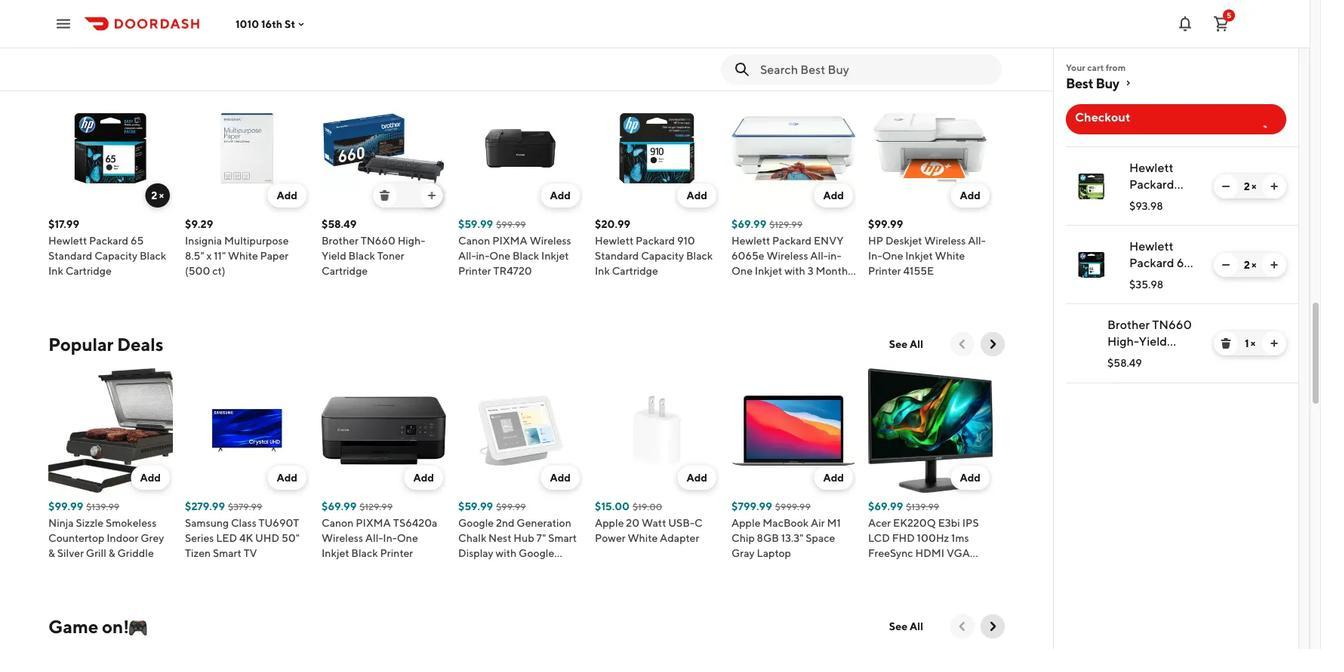 Task type: locate. For each thing, give the bounding box(es) containing it.
2 capacity from the left
[[641, 250, 684, 262]]

see all left previous button of carousel image in the bottom right of the page
[[889, 338, 923, 351]]

all left previous button of carousel image in the bottom right of the page
[[910, 338, 923, 351]]

see left previous button of carousel image in the bottom right of the page
[[889, 338, 908, 351]]

1 remove one from cart image from the top
[[1220, 180, 1232, 193]]

standard down "$20.99"
[[595, 250, 639, 262]]

add for $9.29 insignia multipurpose 8.5" x 11" white paper (500 ct)
[[277, 189, 297, 202]]

2 horizontal spatial ink
[[779, 280, 794, 293]]

add one to cart image
[[1268, 259, 1280, 271], [1268, 337, 1280, 350]]

sizzle
[[76, 517, 103, 530]]

standard inside $17.99 hewlett packard 65 standard capacity black ink cartridge
[[48, 250, 92, 262]]

ink inside $17.99 hewlett packard 65 standard capacity black ink cartridge
[[48, 265, 63, 277]]

2 packard from the left
[[636, 235, 675, 247]]

$69.99 inside $69.99 $129.99 hewlett packard envy 6065e wireless all-in- one inkjet with 3 months of instant ink with hp plus printer
[[732, 218, 767, 231]]

add for $99.99 $139.99 ninja sizzle smokeless countertop indoor grey & silver grill & griddle
[[140, 472, 161, 484]]

1 next button of carousel image from the top
[[985, 337, 1000, 352]]

1 × button
[[408, 184, 446, 208], [419, 184, 443, 208]]

1 horizontal spatial toner
[[1146, 351, 1177, 365]]

$139.99
[[86, 502, 119, 512], [906, 502, 939, 512]]

standard for $20.99
[[595, 250, 639, 262]]

1 see all link from the top
[[880, 333, 932, 357]]

$129.99
[[770, 219, 803, 230], [360, 502, 393, 512]]

1 see all from the top
[[889, 338, 923, 351]]

printer down ts6420a
[[380, 547, 413, 560]]

ink
[[48, 265, 63, 277], [595, 265, 610, 277], [779, 280, 794, 293]]

1 × inside 'brother tn660 high-yield black toner cartridge' list
[[1245, 337, 1255, 350]]

next button of carousel image right previous button of carousel icon
[[985, 619, 1000, 635]]

samsung
[[185, 517, 229, 530]]

2 see from the top
[[889, 621, 908, 633]]

1 see from the top
[[889, 338, 908, 351]]

2 see all link from the top
[[880, 615, 932, 639]]

1 horizontal spatial hewlett
[[595, 235, 634, 247]]

black inside $69.99 $129.99 canon pixma ts6420a wireless all-in-one inkjet black printer
[[351, 547, 378, 560]]

inkjet inside the $99.99 hp deskjet wireless all- in-one inkjet white printer 4155e
[[905, 250, 933, 262]]

0 vertical spatial all
[[910, 338, 923, 351]]

canon inside $59.99 $99.99 canon pixma wireless all-in-one black inkjet printer tr4720
[[458, 235, 490, 247]]

next button of carousel image
[[985, 337, 1000, 352], [985, 619, 1000, 635]]

hewlett inside $69.99 $129.99 hewlett packard envy 6065e wireless all-in- one inkjet with 3 months of instant ink with hp plus printer
[[732, 235, 770, 247]]

ek220q
[[893, 517, 936, 530]]

with
[[784, 265, 805, 277], [796, 280, 817, 293], [496, 547, 517, 560]]

black inside $59.99 $99.99 canon pixma wireless all-in-one black inkjet printer tr4720
[[513, 250, 539, 262]]

1 vertical spatial hewlett packard 65 standard capacity black ink cartridge image
[[1069, 242, 1114, 288]]

multipurpose
[[224, 235, 289, 247]]

game on!🎮 link
[[48, 615, 147, 639]]

1 horizontal spatial 1 ×
[[1245, 337, 1255, 350]]

0 horizontal spatial 1
[[426, 189, 430, 202]]

1 vertical spatial all
[[910, 621, 923, 633]]

white inside $15.00 $19.00 apple 20 watt usb-c power white adapter
[[628, 532, 658, 545]]

1 vertical spatial yield
[[1145, 334, 1173, 348]]

in- inside $59.99 $99.99 canon pixma wireless all-in-one black inkjet printer tr4720
[[476, 250, 489, 262]]

yield down $35.98
[[1145, 334, 1173, 348]]

$129.99 inside $69.99 $129.99 hewlett packard envy 6065e wireless all-in- one inkjet with 3 months of instant ink with hp plus printer
[[770, 219, 803, 230]]

one up of
[[732, 265, 753, 277]]

nest
[[489, 532, 511, 545]]

2 for $35.98
[[1244, 259, 1250, 271]]

inkjet inside $69.99 $129.99 hewlett packard envy 6065e wireless all-in- one inkjet with 3 months of instant ink with hp plus printer
[[755, 265, 782, 277]]

0 horizontal spatial in-
[[383, 532, 397, 545]]

yield inside "brother tn660 high-yield black toner cartridge"
[[1145, 334, 1173, 348]]

add one to cart image
[[1268, 180, 1280, 193], [434, 190, 446, 202]]

hewlett packard 910 standard capacity black ink cartridge image
[[595, 86, 719, 211]]

0 horizontal spatial hewlett
[[48, 235, 87, 247]]

canon for all-
[[458, 235, 490, 247]]

brother inside "brother tn660 high-yield black toner cartridge"
[[1113, 317, 1155, 332]]

1 capacity from the left
[[95, 250, 138, 262]]

$69.99 inside $69.99 $129.99 canon pixma ts6420a wireless all-in-one inkjet black printer
[[322, 501, 357, 513]]

hewlett down "$20.99"
[[595, 235, 634, 247]]

2 see all from the top
[[889, 621, 923, 633]]

high- inside the $58.49 brother tn660 high- yield black toner cartridge
[[398, 235, 425, 247]]

0 vertical spatial canon
[[458, 235, 490, 247]]

1 horizontal spatial tn660
[[1158, 317, 1198, 332]]

standard
[[48, 250, 92, 262], [595, 250, 639, 262]]

$139.99 up the sizzle
[[86, 502, 119, 512]]

hewlett inside $17.99 hewlett packard 65 standard capacity black ink cartridge
[[48, 235, 87, 247]]

next button of carousel image right previous button of carousel image in the bottom right of the page
[[985, 337, 1000, 352]]

1 horizontal spatial capacity
[[641, 250, 684, 262]]

1 vertical spatial next button of carousel image
[[985, 619, 1000, 635]]

add for $69.99 $129.99 hewlett packard envy 6065e wireless all-in- one inkjet with 3 months of instant ink with hp plus printer
[[823, 189, 844, 202]]

add up c
[[687, 472, 707, 484]]

0 horizontal spatial standard
[[48, 250, 92, 262]]

capacity
[[95, 250, 138, 262], [641, 250, 684, 262]]

wireless inside $59.99 $99.99 canon pixma wireless all-in-one black inkjet printer tr4720
[[530, 235, 571, 247]]

$99.99 up tr4720
[[496, 219, 526, 230]]

add for $69.99 $139.99 acer ek220q e3bi ips lcd fhd 100hz 1ms freesync hdmi vga 21.5" black monitor
[[960, 472, 981, 484]]

1 horizontal spatial white
[[628, 532, 658, 545]]

cartridge
[[65, 265, 112, 277], [322, 265, 368, 277], [612, 265, 658, 277], [1113, 367, 1166, 382]]

0 horizontal spatial in-
[[476, 250, 489, 262]]

pixma inside $69.99 $129.99 canon pixma ts6420a wireless all-in-one inkjet black printer
[[356, 517, 391, 530]]

toner
[[377, 250, 404, 262], [1146, 351, 1177, 365]]

1 horizontal spatial standard
[[595, 250, 639, 262]]

pixma left ts6420a
[[356, 517, 391, 530]]

3 packard from the left
[[772, 235, 812, 247]]

0 vertical spatial 1
[[426, 189, 430, 202]]

1 all from the top
[[910, 338, 923, 351]]

yield right paper
[[322, 250, 346, 262]]

$129.99 inside $69.99 $129.99 canon pixma ts6420a wireless all-in-one inkjet black printer
[[360, 502, 393, 512]]

$59.99
[[458, 218, 493, 231], [458, 501, 493, 513]]

ink down $17.99
[[48, 265, 63, 277]]

wireless up 4155e
[[924, 235, 966, 247]]

0 vertical spatial see
[[889, 338, 908, 351]]

&
[[48, 547, 55, 560], [108, 547, 115, 560]]

smart
[[548, 532, 577, 545], [213, 547, 241, 560]]

one up tr4720
[[489, 250, 510, 262]]

0 horizontal spatial smart
[[213, 547, 241, 560]]

0 horizontal spatial brother
[[322, 235, 359, 247]]

google up the chalk
[[458, 517, 494, 530]]

add up the tu690t
[[277, 472, 297, 484]]

add up the envy at the top of page
[[823, 189, 844, 202]]

display
[[458, 547, 494, 560]]

all
[[910, 338, 923, 351], [910, 621, 923, 633]]

add for $20.99 hewlett packard 910 standard capacity black ink cartridge
[[687, 189, 707, 202]]

0 horizontal spatial $69.99
[[322, 501, 357, 513]]

pixma inside $59.99 $99.99 canon pixma wireless all-in-one black inkjet printer tr4720
[[492, 235, 528, 247]]

1 packard from the left
[[89, 235, 128, 247]]

wireless inside $69.99 $129.99 hewlett packard envy 6065e wireless all-in- one inkjet with 3 months of instant ink with hp plus printer
[[767, 250, 808, 262]]

generation
[[517, 517, 571, 530]]

1 hewlett from the left
[[48, 235, 87, 247]]

0 horizontal spatial yield
[[322, 250, 346, 262]]

0 vertical spatial tn660
[[361, 235, 395, 247]]

1 apple from the left
[[595, 517, 624, 530]]

2
[[1244, 180, 1250, 193], [151, 189, 157, 202], [1244, 259, 1250, 271]]

$139.99 up ek220q on the bottom of the page
[[906, 502, 939, 512]]

0 vertical spatial hp
[[868, 235, 883, 247]]

1 vertical spatial add one to cart image
[[1268, 337, 1280, 350]]

0 vertical spatial in-
[[868, 250, 882, 262]]

1 vertical spatial 1 ×
[[1245, 337, 1255, 350]]

1 horizontal spatial ink
[[595, 265, 610, 277]]

months
[[816, 265, 853, 277]]

add up ips
[[960, 472, 981, 484]]

pixma for in-
[[356, 517, 391, 530]]

watt
[[642, 517, 666, 530]]

indoor
[[107, 532, 138, 545]]

cart
[[1087, 62, 1104, 72]]

2 horizontal spatial white
[[935, 250, 965, 262]]

canon pixma wireless all-in-one black inkjet printer tr4720 image
[[458, 86, 583, 211]]

notification bell image
[[1176, 15, 1194, 33]]

0 vertical spatial next button of carousel image
[[985, 337, 1000, 352]]

hewlett up 6065e
[[732, 235, 770, 247]]

with left 3
[[784, 265, 805, 277]]

capacity inside $17.99 hewlett packard 65 standard capacity black ink cartridge
[[95, 250, 138, 262]]

ninja
[[48, 517, 74, 530]]

2 in- from the left
[[828, 250, 841, 262]]

13.3"
[[781, 532, 804, 545]]

1 add one to cart image from the top
[[1268, 259, 1280, 271]]

$129.99 for packard
[[770, 219, 803, 230]]

black inside "brother tn660 high-yield black toner cartridge"
[[1113, 351, 1144, 365]]

1 horizontal spatial 1
[[1245, 337, 1249, 350]]

65
[[131, 235, 144, 247]]

all- inside $59.99 $99.99 canon pixma wireless all-in-one black inkjet printer tr4720
[[458, 250, 476, 262]]

2 $139.99 from the left
[[906, 502, 939, 512]]

2 all from the top
[[910, 621, 923, 633]]

8gb
[[757, 532, 779, 545]]

& left silver
[[48, 547, 55, 560]]

apple for power
[[595, 517, 624, 530]]

2 remove one from cart image from the top
[[1220, 259, 1232, 271]]

wireless up tr4720
[[530, 235, 571, 247]]

capacity down 910 at the top of the page
[[641, 250, 684, 262]]

canon pixma ts6420a wireless all-in-one inkjet black printer image
[[322, 369, 446, 493]]

1 vertical spatial see all
[[889, 621, 923, 633]]

1 horizontal spatial pixma
[[492, 235, 528, 247]]

hewlett inside $20.99 hewlett packard 910 standard capacity black ink cartridge
[[595, 235, 634, 247]]

0 horizontal spatial tn660
[[361, 235, 395, 247]]

0 vertical spatial $58.49
[[322, 218, 357, 231]]

ink inside $69.99 $129.99 hewlett packard envy 6065e wireless all-in- one inkjet with 3 months of instant ink with hp plus printer
[[779, 280, 794, 293]]

one down ts6420a
[[397, 532, 418, 545]]

$139.99 inside $69.99 $139.99 acer ek220q e3bi ips lcd fhd 100hz 1ms freesync hdmi vga 21.5" black monitor
[[906, 502, 939, 512]]

canon inside $69.99 $129.99 canon pixma ts6420a wireless all-in-one inkjet black printer
[[322, 517, 354, 530]]

$99.99 inside $99.99 $139.99 ninja sizzle smokeless countertop indoor grey & silver grill & griddle
[[48, 501, 83, 513]]

remove one from cart image
[[1220, 180, 1232, 193], [1220, 259, 1232, 271]]

× inside button
[[432, 189, 436, 202]]

1 horizontal spatial brother
[[1113, 317, 1155, 332]]

smokeless
[[106, 517, 156, 530]]

1 vertical spatial $129.99
[[360, 502, 393, 512]]

samsung class tu690t series led 4k uhd 50" tizen smart tv image
[[185, 369, 310, 493]]

checkout link
[[1066, 104, 1286, 134]]

see all link for deals
[[880, 333, 932, 357]]

$99.99 up deskjet
[[868, 218, 903, 231]]

m1
[[827, 517, 841, 530]]

add up "multipurpose"
[[277, 189, 297, 202]]

all- inside $69.99 $129.99 hewlett packard envy 6065e wireless all-in- one inkjet with 3 months of instant ink with hp plus printer
[[810, 250, 828, 262]]

2 horizontal spatial hewlett
[[732, 235, 770, 247]]

smart inside $59.99 $99.99 google 2nd generation chalk nest hub 7" smart display with google assistant
[[548, 532, 577, 545]]

all-
[[968, 235, 986, 247], [458, 250, 476, 262], [810, 250, 828, 262], [365, 532, 383, 545]]

apple macbook air m1 chip 8gb 13.3" space gray laptop image
[[732, 369, 856, 493]]

6065e
[[732, 250, 765, 262]]

2 vertical spatial with
[[496, 547, 517, 560]]

1 in- from the left
[[476, 250, 489, 262]]

0 vertical spatial add one to cart image
[[1268, 259, 1280, 271]]

$99.99 up 2nd
[[496, 502, 526, 512]]

hdmi
[[915, 547, 945, 560]]

hp down months
[[819, 280, 835, 293]]

add up ts6420a
[[413, 472, 434, 484]]

1 vertical spatial 1
[[1245, 337, 1249, 350]]

packard inside $17.99 hewlett packard 65 standard capacity black ink cartridge
[[89, 235, 128, 247]]

0 horizontal spatial google
[[458, 517, 494, 530]]

1 vertical spatial high-
[[1113, 334, 1145, 348]]

3 hewlett from the left
[[732, 235, 770, 247]]

2 1 × button from the left
[[419, 184, 443, 208]]

packard up 3
[[772, 235, 812, 247]]

smart right the 7"
[[548, 532, 577, 545]]

1 horizontal spatial apple
[[732, 517, 761, 530]]

packard
[[89, 235, 128, 247], [636, 235, 675, 247], [772, 235, 812, 247]]

see all link left previous button of carousel icon
[[880, 615, 932, 639]]

1 1 × button from the left
[[408, 184, 446, 208]]

1 $139.99 from the left
[[86, 502, 119, 512]]

open menu image
[[54, 15, 72, 33]]

$58.49 inside the $58.49 brother tn660 high- yield black toner cartridge
[[322, 218, 357, 231]]

0 horizontal spatial pixma
[[356, 517, 391, 530]]

white
[[228, 250, 258, 262], [935, 250, 965, 262], [628, 532, 658, 545]]

0 horizontal spatial $139.99
[[86, 502, 119, 512]]

0 vertical spatial hewlett packard 65 standard capacity black ink cartridge image
[[48, 86, 173, 211]]

ct)
[[212, 265, 225, 277]]

smart inside $279.99 $379.99 samsung class tu690t series led 4k uhd 50" tizen smart tv
[[213, 547, 241, 560]]

1 vertical spatial see all link
[[880, 615, 932, 639]]

packard inside $20.99 hewlett packard 910 standard capacity black ink cartridge
[[636, 235, 675, 247]]

add up 910 at the top of the page
[[687, 189, 707, 202]]

1 horizontal spatial google
[[519, 547, 554, 560]]

0 horizontal spatial hp
[[819, 280, 835, 293]]

of
[[732, 280, 741, 293]]

on!🎮
[[102, 616, 147, 638]]

0 vertical spatial smart
[[548, 532, 577, 545]]

add for $69.99 $129.99 canon pixma ts6420a wireless all-in-one inkjet black printer
[[413, 472, 434, 484]]

remove item from cart image
[[1220, 337, 1232, 350]]

1 vertical spatial google
[[519, 547, 554, 560]]

apple
[[595, 517, 624, 530], [732, 517, 761, 530]]

$9.29 insignia multipurpose 8.5" x 11" white paper (500 ct)
[[185, 218, 289, 277]]

with down 3
[[796, 280, 817, 293]]

printer inside the $99.99 hp deskjet wireless all- in-one inkjet white printer 4155e
[[868, 265, 901, 277]]

capacity for 65
[[95, 250, 138, 262]]

1 horizontal spatial hp
[[868, 235, 883, 247]]

$59.99 for google
[[458, 501, 493, 513]]

20
[[626, 517, 640, 530]]

add up the $99.99 hp deskjet wireless all- in-one inkjet white printer 4155e
[[960, 189, 981, 202]]

1 vertical spatial brother
[[1113, 317, 1155, 332]]

one down deskjet
[[882, 250, 903, 262]]

1 horizontal spatial high-
[[1113, 334, 1145, 348]]

black
[[140, 250, 166, 262], [348, 250, 375, 262], [513, 250, 539, 262], [686, 250, 713, 262], [1113, 351, 1144, 365], [351, 547, 378, 560], [893, 562, 920, 575]]

1 vertical spatial $59.99
[[458, 501, 493, 513]]

2 add one to cart image from the top
[[1268, 337, 1280, 350]]

hp deskjet wireless all-in-one inkjet white printer 4155e image
[[868, 86, 993, 211]]

0 horizontal spatial hewlett packard 65 standard capacity black ink cartridge image
[[48, 86, 173, 211]]

2 standard from the left
[[595, 250, 639, 262]]

2 horizontal spatial packard
[[772, 235, 812, 247]]

apple inside $799.99 $999.99 apple macbook air m1 chip 8gb 13.3" space gray laptop
[[732, 517, 761, 530]]

printer down instant
[[754, 295, 787, 308]]

standard down $17.99
[[48, 250, 92, 262]]

yield inside the $58.49 brother tn660 high- yield black toner cartridge
[[322, 250, 346, 262]]

$129.99 for pixma
[[360, 502, 393, 512]]

0 vertical spatial remove one from cart image
[[1220, 180, 1232, 193]]

1 horizontal spatial in-
[[868, 250, 882, 262]]

pixma up tr4720
[[492, 235, 528, 247]]

see all link left previous button of carousel image in the bottom right of the page
[[880, 333, 932, 357]]

$59.99 inside $59.99 $99.99 google 2nd generation chalk nest hub 7" smart display with google assistant
[[458, 501, 493, 513]]

google down the 7"
[[519, 547, 554, 560]]

1 vertical spatial hp
[[819, 280, 835, 293]]

1 vertical spatial tn660
[[1158, 317, 1198, 332]]

ink inside $20.99 hewlett packard 910 standard capacity black ink cartridge
[[595, 265, 610, 277]]

$58.49 inside 'brother tn660 high-yield black toner cartridge' list
[[1113, 357, 1148, 369]]

with inside $59.99 $99.99 google 2nd generation chalk nest hub 7" smart display with google assistant
[[496, 547, 517, 560]]

white inside the $99.99 hp deskjet wireless all- in-one inkjet white printer 4155e
[[935, 250, 965, 262]]

2 horizontal spatial $69.99
[[868, 501, 903, 513]]

yield
[[322, 250, 346, 262], [1145, 334, 1173, 348]]

tr4720
[[493, 265, 532, 277]]

wireless up 3
[[767, 250, 808, 262]]

one inside $69.99 $129.99 canon pixma ts6420a wireless all-in-one inkjet black printer
[[397, 532, 418, 545]]

envy
[[814, 235, 844, 247]]

$9.29
[[185, 218, 213, 231]]

$69.99 $129.99 hewlett packard envy 6065e wireless all-in- one inkjet with 3 months of instant ink with hp plus printer
[[732, 218, 853, 308]]

usb-
[[668, 517, 694, 530]]

standard inside $20.99 hewlett packard 910 standard capacity black ink cartridge
[[595, 250, 639, 262]]

$69.99 inside $69.99 $139.99 acer ek220q e3bi ips lcd fhd 100hz 1ms freesync hdmi vga 21.5" black monitor
[[868, 501, 903, 513]]

1 vertical spatial $58.49
[[1113, 357, 1148, 369]]

× for remove item from cart image at the bottom
[[1251, 337, 1255, 350]]

$69.99 for acer
[[868, 501, 903, 513]]

1 vertical spatial pixma
[[356, 517, 391, 530]]

0 vertical spatial see all
[[889, 338, 923, 351]]

add up m1
[[823, 472, 844, 484]]

acer
[[868, 517, 891, 530]]

wireless right 50"
[[322, 532, 363, 545]]

2 $59.99 from the top
[[458, 501, 493, 513]]

1
[[426, 189, 430, 202], [1245, 337, 1249, 350]]

1 vertical spatial with
[[796, 280, 817, 293]]

0 vertical spatial $129.99
[[770, 219, 803, 230]]

0 horizontal spatial packard
[[89, 235, 128, 247]]

0 vertical spatial with
[[784, 265, 805, 277]]

best
[[1066, 75, 1093, 91]]

plus
[[732, 295, 752, 308]]

1 & from the left
[[48, 547, 55, 560]]

all left previous button of carousel icon
[[910, 621, 923, 633]]

uhd
[[255, 532, 279, 545]]

hewlett packard 65 standard capacity black ink cartridge image
[[48, 86, 173, 211], [1069, 242, 1114, 288]]

1 vertical spatial toner
[[1146, 351, 1177, 365]]

0 horizontal spatial white
[[228, 250, 258, 262]]

$139.99 inside $99.99 $139.99 ninja sizzle smokeless countertop indoor grey & silver grill & griddle
[[86, 502, 119, 512]]

2 ×
[[1244, 180, 1256, 193], [151, 189, 164, 202], [1244, 259, 1256, 271]]

ink down "$20.99"
[[595, 265, 610, 277]]

printer inside $69.99 $129.99 canon pixma ts6420a wireless all-in-one inkjet black printer
[[380, 547, 413, 560]]

previous button of carousel image
[[955, 619, 970, 635]]

1 horizontal spatial hewlett packard 65 standard capacity black ink cartridge image
[[1069, 242, 1114, 288]]

monitor
[[922, 562, 960, 575]]

0 horizontal spatial capacity
[[95, 250, 138, 262]]

1 horizontal spatial smart
[[548, 532, 577, 545]]

0 horizontal spatial canon
[[322, 517, 354, 530]]

pixma
[[492, 235, 528, 247], [356, 517, 391, 530]]

one inside $59.99 $99.99 canon pixma wireless all-in-one black inkjet printer tr4720
[[489, 250, 510, 262]]

1 vertical spatial canon
[[322, 517, 354, 530]]

hp
[[868, 235, 883, 247], [819, 280, 835, 293]]

cartridge inside the $58.49 brother tn660 high- yield black toner cartridge
[[322, 265, 368, 277]]

in- inside $69.99 $129.99 canon pixma ts6420a wireless all-in-one inkjet black printer
[[383, 532, 397, 545]]

printer left 4155e
[[868, 265, 901, 277]]

0 horizontal spatial $129.99
[[360, 502, 393, 512]]

$15.00
[[595, 501, 630, 513]]

hewlett packard high-yield 910xl black ink cartridge image
[[1069, 164, 1114, 209]]

see all for game on!🎮
[[889, 621, 923, 633]]

one inside the $99.99 hp deskjet wireless all- in-one inkjet white printer 4155e
[[882, 250, 903, 262]]

add one to cart image inside 1 × button
[[434, 190, 446, 202]]

all for on!🎮
[[910, 621, 923, 633]]

apple up power
[[595, 517, 624, 530]]

910
[[677, 235, 695, 247]]

0 vertical spatial brother
[[322, 235, 359, 247]]

1 horizontal spatial $129.99
[[770, 219, 803, 230]]

tn660
[[361, 235, 395, 247], [1158, 317, 1198, 332]]

space
[[806, 532, 835, 545]]

2 × button
[[145, 184, 170, 208], [145, 184, 170, 208]]

0 horizontal spatial &
[[48, 547, 55, 560]]

see all left previous button of carousel icon
[[889, 621, 923, 633]]

apple up chip
[[732, 517, 761, 530]]

wireless inside the $99.99 hp deskjet wireless all- in-one inkjet white printer 4155e
[[924, 235, 966, 247]]

apple inside $15.00 $19.00 apple 20 watt usb-c power white adapter
[[595, 517, 624, 530]]

see for deals
[[889, 338, 908, 351]]

black inside $69.99 $139.99 acer ek220q e3bi ips lcd fhd 100hz 1ms freesync hdmi vga 21.5" black monitor
[[893, 562, 920, 575]]

1010 16th st button
[[236, 18, 307, 30]]

0 vertical spatial see all link
[[880, 333, 932, 357]]

$69.99 for hewlett
[[732, 218, 767, 231]]

ink right instant
[[779, 280, 794, 293]]

0 horizontal spatial ink
[[48, 265, 63, 277]]

1 horizontal spatial add one to cart image
[[1268, 180, 1280, 193]]

white for $15.00 $19.00 apple 20 watt usb-c power white adapter
[[628, 532, 658, 545]]

$59.99 inside $59.99 $99.99 canon pixma wireless all-in-one black inkjet printer tr4720
[[458, 218, 493, 231]]

2 hewlett from the left
[[595, 235, 634, 247]]

0 horizontal spatial $58.49
[[322, 218, 357, 231]]

best buy
[[1066, 75, 1119, 91]]

0 horizontal spatial apple
[[595, 517, 624, 530]]

add up $59.99 $99.99 canon pixma wireless all-in-one black inkjet printer tr4720
[[550, 189, 571, 202]]

see down the 21.5"
[[889, 621, 908, 633]]

2 apple from the left
[[732, 517, 761, 530]]

capacity inside $20.99 hewlett packard 910 standard capacity black ink cartridge
[[641, 250, 684, 262]]

1 horizontal spatial $139.99
[[906, 502, 939, 512]]

$99.99 inside $59.99 $99.99 canon pixma wireless all-in-one black inkjet printer tr4720
[[496, 219, 526, 230]]

1 horizontal spatial &
[[108, 547, 115, 560]]

add up generation
[[550, 472, 571, 484]]

1 horizontal spatial canon
[[458, 235, 490, 247]]

2 next button of carousel image from the top
[[985, 619, 1000, 635]]

1 standard from the left
[[48, 250, 92, 262]]

3
[[808, 265, 814, 277]]

1 horizontal spatial packard
[[636, 235, 675, 247]]

add up smokeless
[[140, 472, 161, 484]]

fhd
[[892, 532, 915, 545]]

brother tn660 high-yield black toner cartridge list
[[1054, 146, 1298, 384]]

capacity down 65
[[95, 250, 138, 262]]

hewlett packard envy 6065e wireless all-in-one inkjet with 3 months of instant ink with hp plus printer image
[[732, 86, 856, 211]]

ink for hewlett packard 65 standard capacity black ink cartridge
[[48, 265, 63, 277]]

add button
[[268, 184, 307, 208], [268, 184, 307, 208], [541, 184, 580, 208], [541, 184, 580, 208], [677, 184, 716, 208], [677, 184, 716, 208], [814, 184, 853, 208], [814, 184, 853, 208], [951, 184, 990, 208], [951, 184, 990, 208], [131, 466, 170, 490], [131, 466, 170, 490], [268, 466, 307, 490], [268, 466, 307, 490], [404, 466, 443, 490], [404, 466, 443, 490], [541, 466, 580, 490], [541, 466, 580, 490], [677, 466, 716, 490], [677, 466, 716, 490], [814, 466, 853, 490], [814, 466, 853, 490], [951, 466, 990, 490], [951, 466, 990, 490]]

next button of carousel image for game on!🎮
[[985, 619, 1000, 635]]

1 vertical spatial see
[[889, 621, 908, 633]]

1010 16th st
[[236, 18, 295, 30]]

0 horizontal spatial add one to cart image
[[434, 190, 446, 202]]

$99.99 up the 'ninja'
[[48, 501, 83, 513]]

packard left 910 at the top of the page
[[636, 235, 675, 247]]

packard left 65
[[89, 235, 128, 247]]

smart down led
[[213, 547, 241, 560]]

1 horizontal spatial in-
[[828, 250, 841, 262]]

& right grill
[[108, 547, 115, 560]]

0 vertical spatial pixma
[[492, 235, 528, 247]]

1 $59.99 from the top
[[458, 218, 493, 231]]

with down the nest at left bottom
[[496, 547, 517, 560]]

$69.99 $129.99 canon pixma ts6420a wireless all-in-one inkjet black printer
[[322, 501, 437, 560]]

canon
[[458, 235, 490, 247], [322, 517, 354, 530]]

tn660 inside "brother tn660 high-yield black toner cartridge"
[[1158, 317, 1198, 332]]

× for $35.98 remove one from cart "icon"
[[1252, 259, 1256, 271]]

1 vertical spatial remove one from cart image
[[1220, 259, 1232, 271]]

black inside $17.99 hewlett packard 65 standard capacity black ink cartridge
[[140, 250, 166, 262]]

1 horizontal spatial yield
[[1145, 334, 1173, 348]]

with for envy
[[784, 265, 805, 277]]

2 & from the left
[[108, 547, 115, 560]]

see
[[889, 338, 908, 351], [889, 621, 908, 633]]

brother
[[322, 235, 359, 247], [1113, 317, 1155, 332]]

printer left tr4720
[[458, 265, 491, 277]]

hewlett down $17.99
[[48, 235, 87, 247]]

hp left deskjet
[[868, 235, 883, 247]]



Task type: describe. For each thing, give the bounding box(es) containing it.
4k
[[239, 532, 253, 545]]

$19.00
[[633, 502, 662, 512]]

add for $59.99 $99.99 google 2nd generation chalk nest hub 7" smart display with google assistant
[[550, 472, 571, 484]]

21.5"
[[868, 562, 891, 575]]

$58.49 brother tn660 high- yield black toner cartridge
[[322, 218, 425, 277]]

add for $15.00 $19.00 apple 20 watt usb-c power white adapter
[[687, 472, 707, 484]]

cartridge inside $17.99 hewlett packard 65 standard capacity black ink cartridge
[[65, 265, 112, 277]]

c
[[694, 517, 703, 530]]

$58.49 for $58.49
[[1113, 357, 1148, 369]]

4155e
[[903, 265, 934, 277]]

$59.99 for canon
[[458, 218, 493, 231]]

silver
[[57, 547, 84, 560]]

add for $279.99 $379.99 samsung class tu690t series led 4k uhd 50" tizen smart tv
[[277, 472, 297, 484]]

remove one from cart image for $93.98
[[1220, 180, 1232, 193]]

vga
[[947, 547, 970, 560]]

2nd
[[496, 517, 515, 530]]

insignia multipurpose 8.5" x 11" white paper (500 ct) image
[[185, 86, 310, 211]]

popular deals
[[48, 334, 163, 355]]

insignia
[[185, 235, 222, 247]]

Search Best Buy search field
[[760, 61, 990, 78]]

add one to cart image for 1 ×
[[1268, 337, 1280, 350]]

toner inside "brother tn660 high-yield black toner cartridge"
[[1146, 351, 1177, 365]]

$69.99 for canon
[[322, 501, 357, 513]]

wireless inside $69.99 $129.99 canon pixma ts6420a wireless all-in-one inkjet black printer
[[322, 532, 363, 545]]

8.5"
[[185, 250, 204, 262]]

$17.99
[[48, 218, 79, 231]]

100hz
[[917, 532, 949, 545]]

ts6420a
[[393, 517, 437, 530]]

$58.49 for $58.49 brother tn660 high- yield black toner cartridge
[[322, 218, 357, 231]]

all- inside $69.99 $129.99 canon pixma ts6420a wireless all-in-one inkjet black printer
[[365, 532, 383, 545]]

$59.99 $99.99 google 2nd generation chalk nest hub 7" smart display with google assistant
[[458, 501, 577, 575]]

add for $59.99 $99.99 canon pixma wireless all-in-one black inkjet printer tr4720
[[550, 189, 571, 202]]

e3bi
[[938, 517, 960, 530]]

one inside $69.99 $129.99 hewlett packard envy 6065e wireless all-in- one inkjet with 3 months of instant ink with hp plus printer
[[732, 265, 753, 277]]

tizen
[[185, 547, 211, 560]]

led
[[216, 532, 237, 545]]

your cart from
[[1066, 62, 1126, 72]]

cartridge inside $20.99 hewlett packard 910 standard capacity black ink cartridge
[[612, 265, 658, 277]]

laptop
[[757, 547, 791, 560]]

tn660 inside the $58.49 brother tn660 high- yield black toner cartridge
[[361, 235, 395, 247]]

$139.99 for sizzle
[[86, 502, 119, 512]]

2 for $93.98
[[1244, 180, 1250, 193]]

power
[[595, 532, 626, 545]]

$17.99 hewlett packard 65 standard capacity black ink cartridge
[[48, 218, 166, 277]]

see all for popular deals
[[889, 338, 923, 351]]

$99.99 inside the $99.99 hp deskjet wireless all- in-one inkjet white printer 4155e
[[868, 218, 903, 231]]

packard inside $69.99 $129.99 hewlett packard envy 6065e wireless all-in- one inkjet with 3 months of instant ink with hp plus printer
[[772, 235, 812, 247]]

grey
[[141, 532, 164, 545]]

$35.98
[[1129, 278, 1164, 291]]

capacity for 910
[[641, 250, 684, 262]]

add for $99.99 hp deskjet wireless all- in-one inkjet white printer 4155e
[[960, 189, 981, 202]]

1 inside 'brother tn660 high-yield black toner cartridge' list
[[1245, 337, 1249, 350]]

next button of carousel image
[[985, 55, 1000, 70]]

griddle
[[117, 547, 154, 560]]

all- inside the $99.99 hp deskjet wireless all- in-one inkjet white printer 4155e
[[968, 235, 986, 247]]

hp inside $69.99 $129.99 hewlett packard envy 6065e wireless all-in- one inkjet with 3 months of instant ink with hp plus printer
[[819, 280, 835, 293]]

packard for 65
[[89, 235, 128, 247]]

0 vertical spatial 1 ×
[[426, 189, 436, 202]]

standard for $17.99
[[48, 250, 92, 262]]

your
[[1066, 62, 1085, 72]]

× for $93.98 remove one from cart "icon"
[[1252, 180, 1256, 193]]

$59.99 $99.99 canon pixma wireless all-in-one black inkjet printer tr4720
[[458, 218, 571, 277]]

$93.98
[[1129, 200, 1163, 212]]

paper
[[260, 250, 289, 262]]

5 items, open order cart image
[[1212, 15, 1231, 33]]

$20.99 hewlett packard 910 standard capacity black ink cartridge
[[595, 218, 713, 277]]

previous button of carousel image
[[955, 337, 970, 352]]

$379.99
[[228, 502, 262, 512]]

high- inside "brother tn660 high-yield black toner cartridge"
[[1113, 334, 1145, 348]]

packard for 910
[[636, 235, 675, 247]]

ink for hewlett packard 910 standard capacity black ink cartridge
[[595, 265, 610, 277]]

$139.99 for ek220q
[[906, 502, 939, 512]]

toner inside the $58.49 brother tn660 high- yield black toner cartridge
[[377, 250, 404, 262]]

hewlett for $17.99
[[48, 235, 87, 247]]

gray
[[732, 547, 755, 560]]

popular
[[48, 334, 113, 355]]

printer inside $69.99 $129.99 hewlett packard envy 6065e wireless all-in- one inkjet with 3 months of instant ink with hp plus printer
[[754, 295, 787, 308]]

deals
[[117, 334, 163, 355]]

canon for wireless
[[322, 517, 354, 530]]

instant
[[743, 280, 777, 293]]

from
[[1106, 62, 1126, 72]]

(500
[[185, 265, 210, 277]]

acer ek220q e3bi ips lcd fhd 100hz 1ms freesync hdmi vga 21.5" black monitor image
[[868, 369, 993, 493]]

see for on!🎮
[[889, 621, 908, 633]]

google 2nd generation chalk nest hub 7" smart display with google assistant image
[[458, 369, 583, 493]]

best buy link
[[1066, 74, 1286, 92]]

2 × for $93.98
[[1244, 180, 1256, 193]]

chalk
[[458, 532, 486, 545]]

with for generation
[[496, 547, 517, 560]]

brother inside the $58.49 brother tn660 high- yield black toner cartridge
[[322, 235, 359, 247]]

$20.99
[[595, 218, 631, 231]]

inkjet inside $59.99 $99.99 canon pixma wireless all-in-one black inkjet printer tr4720
[[541, 250, 569, 262]]

11"
[[214, 250, 226, 262]]

7"
[[536, 532, 546, 545]]

in- inside $69.99 $129.99 hewlett packard envy 6065e wireless all-in- one inkjet with 3 months of instant ink with hp plus printer
[[828, 250, 841, 262]]

tu690t
[[259, 517, 299, 530]]

all for deals
[[910, 338, 923, 351]]

cartridge inside "brother tn660 high-yield black toner cartridge"
[[1113, 367, 1166, 382]]

buy
[[1096, 75, 1119, 91]]

black inside $20.99 hewlett packard 910 standard capacity black ink cartridge
[[686, 250, 713, 262]]

tv
[[244, 547, 257, 560]]

$279.99
[[185, 501, 225, 513]]

apple 20 watt usb-c power white adapter image
[[595, 369, 719, 493]]

add for $799.99 $999.99 apple macbook air m1 chip 8gb 13.3" space gray laptop
[[823, 472, 844, 484]]

lcd
[[868, 532, 890, 545]]

hub
[[514, 532, 534, 545]]

5 button
[[1206, 9, 1237, 39]]

apple for 8gb
[[732, 517, 761, 530]]

$279.99 $379.99 samsung class tu690t series led 4k uhd 50" tizen smart tv
[[185, 501, 300, 560]]

freesync
[[868, 547, 913, 560]]

$99.99 $139.99 ninja sizzle smokeless countertop indoor grey & silver grill & griddle
[[48, 501, 164, 560]]

add one to cart image for 2 ×
[[1268, 259, 1280, 271]]

inkjet inside $69.99 $129.99 canon pixma ts6420a wireless all-in-one inkjet black printer
[[322, 547, 349, 560]]

popular deals link
[[48, 333, 163, 357]]

hp inside the $99.99 hp deskjet wireless all- in-one inkjet white printer 4155e
[[868, 235, 883, 247]]

ips
[[962, 517, 979, 530]]

checkout
[[1075, 110, 1130, 124]]

series
[[185, 532, 214, 545]]

pixma for one
[[492, 235, 528, 247]]

in- inside the $99.99 hp deskjet wireless all- in-one inkjet white printer 4155e
[[868, 250, 882, 262]]

white inside "$9.29 insignia multipurpose 8.5" x 11" white paper (500 ct)"
[[228, 250, 258, 262]]

countertop
[[48, 532, 104, 545]]

$99.99 inside $59.99 $99.99 google 2nd generation chalk nest hub 7" smart display with google assistant
[[496, 502, 526, 512]]

printer inside $59.99 $99.99 canon pixma wireless all-in-one black inkjet printer tr4720
[[458, 265, 491, 277]]

next button of carousel image for popular deals
[[985, 337, 1000, 352]]

1ms
[[951, 532, 969, 545]]

see all link for on!🎮
[[880, 615, 932, 639]]

class
[[231, 517, 257, 530]]

assistant
[[458, 562, 502, 575]]

$99.99 hp deskjet wireless all- in-one inkjet white printer 4155e
[[868, 218, 986, 277]]

game on!🎮
[[48, 616, 147, 638]]

white for $99.99 hp deskjet wireless all- in-one inkjet white printer 4155e
[[935, 250, 965, 262]]

st
[[285, 18, 295, 30]]

$799.99
[[732, 501, 772, 513]]

air
[[811, 517, 825, 530]]

brother tn660 high-yield black toner cartridge
[[1113, 317, 1198, 382]]

adapter
[[660, 532, 699, 545]]

2 × for $35.98
[[1244, 259, 1256, 271]]

add one to cart image inside 'brother tn660 high-yield black toner cartridge' list
[[1268, 180, 1280, 193]]

50"
[[282, 532, 300, 545]]

hewlett for $20.99
[[595, 235, 634, 247]]

black inside the $58.49 brother tn660 high- yield black toner cartridge
[[348, 250, 375, 262]]

brother tn660 high-yield black toner cartridge image
[[322, 86, 446, 211]]

0 vertical spatial google
[[458, 517, 494, 530]]

1010
[[236, 18, 259, 30]]

ninja sizzle smokeless countertop indoor grey & silver grill & griddle image
[[48, 369, 173, 493]]

$15.00 $19.00 apple 20 watt usb-c power white adapter
[[595, 501, 703, 545]]

5
[[1227, 11, 1231, 20]]

remove one from cart image for $35.98
[[1220, 259, 1232, 271]]



Task type: vqa. For each thing, say whether or not it's contained in the screenshot.


